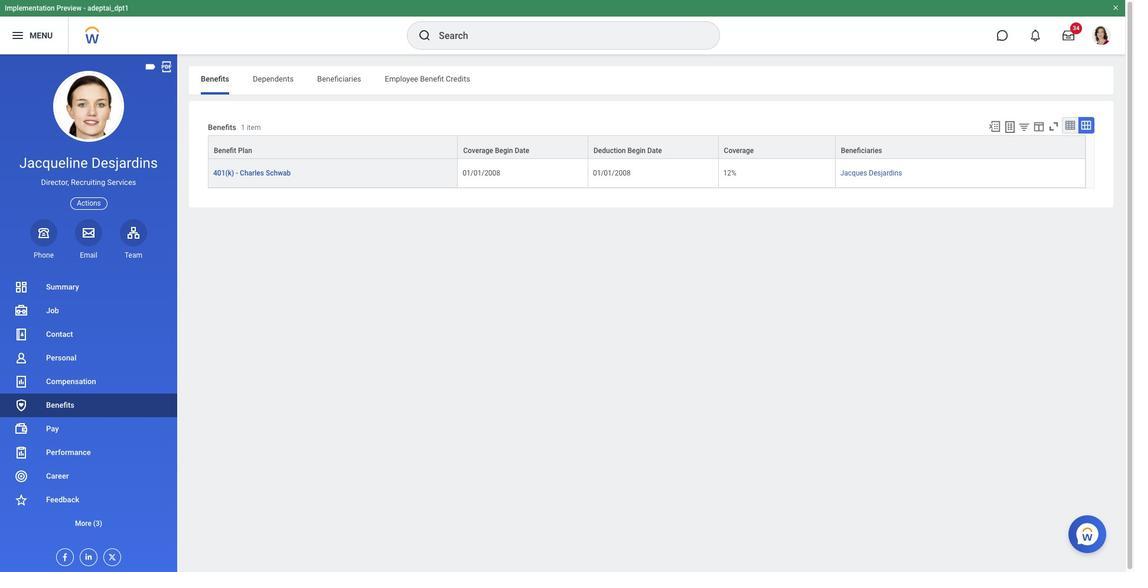 Task type: locate. For each thing, give the bounding box(es) containing it.
benefit plan button
[[209, 136, 458, 158]]

01/01/2008 down deduction
[[593, 169, 631, 177]]

view team image
[[126, 226, 141, 240]]

34
[[1074, 25, 1080, 31]]

date for coverage begin date
[[515, 147, 530, 155]]

facebook image
[[57, 549, 70, 562]]

actions button
[[70, 197, 107, 210]]

coverage begin date
[[464, 147, 530, 155]]

begin for coverage
[[495, 147, 513, 155]]

tab list
[[189, 66, 1114, 95]]

1 horizontal spatial coverage
[[724, 147, 754, 155]]

director, recruiting services
[[41, 178, 136, 187]]

desjardins inside navigation pane region
[[91, 155, 158, 171]]

performance
[[46, 448, 91, 457]]

0 horizontal spatial date
[[515, 147, 530, 155]]

1 vertical spatial benefit
[[214, 147, 237, 155]]

job link
[[0, 299, 177, 323]]

export to worksheets image
[[1004, 120, 1018, 134]]

services
[[107, 178, 136, 187]]

row
[[208, 135, 1086, 159], [208, 159, 1086, 188]]

benefits left 1
[[208, 123, 236, 132]]

jacques desjardins
[[841, 169, 903, 177]]

1 horizontal spatial date
[[648, 147, 663, 155]]

0 horizontal spatial begin
[[495, 147, 513, 155]]

desjardins inside jacques desjardins link
[[870, 169, 903, 177]]

team
[[125, 251, 142, 259]]

benefits up pay
[[46, 401, 74, 410]]

benefit inside tab list
[[420, 74, 444, 83]]

fullscreen image
[[1048, 120, 1061, 133]]

0 horizontal spatial coverage
[[464, 147, 494, 155]]

select to filter grid data image
[[1018, 121, 1031, 133]]

row containing 401(k) - charles schwab
[[208, 159, 1086, 188]]

jacques desjardins link
[[841, 167, 903, 177]]

benefits inside tab list
[[201, 74, 229, 83]]

0 horizontal spatial beneficiaries
[[317, 74, 361, 83]]

01/01/2008 down coverage begin date
[[463, 169, 501, 177]]

- right 'preview'
[[83, 4, 86, 12]]

(3)
[[93, 520, 102, 528]]

34 button
[[1056, 22, 1083, 48]]

coverage
[[464, 147, 494, 155], [724, 147, 754, 155]]

jacques
[[841, 169, 868, 177]]

schwab
[[266, 169, 291, 177]]

date
[[515, 147, 530, 155], [648, 147, 663, 155]]

credits
[[446, 74, 470, 83]]

2 date from the left
[[648, 147, 663, 155]]

1 row from the top
[[208, 135, 1086, 159]]

2 coverage from the left
[[724, 147, 754, 155]]

personal
[[46, 353, 77, 362]]

01/01/2008
[[463, 169, 501, 177], [593, 169, 631, 177]]

2 row from the top
[[208, 159, 1086, 188]]

tag image
[[144, 60, 157, 73]]

inbox large image
[[1063, 30, 1075, 41]]

email jacqueline desjardins element
[[75, 251, 102, 260]]

401(k) - charles schwab
[[213, 169, 291, 177]]

benefits 1 item
[[208, 123, 261, 132]]

0 vertical spatial benefits
[[201, 74, 229, 83]]

beneficiaries
[[317, 74, 361, 83], [842, 147, 883, 155]]

benefits up "benefits 1 item" on the top
[[201, 74, 229, 83]]

feedback link
[[0, 488, 177, 512]]

desjardins up 'services'
[[91, 155, 158, 171]]

begin
[[495, 147, 513, 155], [628, 147, 646, 155]]

plan
[[238, 147, 252, 155]]

1 begin from the left
[[495, 147, 513, 155]]

career image
[[14, 469, 28, 484]]

menu button
[[0, 17, 68, 54]]

item
[[247, 124, 261, 132]]

desjardins
[[91, 155, 158, 171], [870, 169, 903, 177]]

contact image
[[14, 327, 28, 342]]

1 coverage from the left
[[464, 147, 494, 155]]

deduction begin date button
[[589, 136, 719, 158]]

0 horizontal spatial -
[[83, 4, 86, 12]]

contact
[[46, 330, 73, 339]]

-
[[83, 4, 86, 12], [236, 169, 238, 177]]

toolbar
[[984, 117, 1095, 135]]

list
[[0, 275, 177, 536]]

1 horizontal spatial desjardins
[[870, 169, 903, 177]]

feedback
[[46, 495, 79, 504]]

0 horizontal spatial 01/01/2008
[[463, 169, 501, 177]]

desjardins for jacques desjardins
[[870, 169, 903, 177]]

- right 401(k)
[[236, 169, 238, 177]]

actions
[[77, 199, 101, 207]]

benefit inside popup button
[[214, 147, 237, 155]]

beneficiaries inside tab list
[[317, 74, 361, 83]]

desjardins right jacques
[[870, 169, 903, 177]]

2 begin from the left
[[628, 147, 646, 155]]

coverage for coverage
[[724, 147, 754, 155]]

1 horizontal spatial beneficiaries
[[842, 147, 883, 155]]

tab list containing benefits
[[189, 66, 1114, 95]]

benefit left credits
[[420, 74, 444, 83]]

0 vertical spatial beneficiaries
[[317, 74, 361, 83]]

1 horizontal spatial -
[[236, 169, 238, 177]]

401(k) - charles schwab link
[[213, 167, 291, 177]]

0 vertical spatial -
[[83, 4, 86, 12]]

benefits
[[201, 74, 229, 83], [208, 123, 236, 132], [46, 401, 74, 410]]

contact link
[[0, 323, 177, 346]]

1 vertical spatial beneficiaries
[[842, 147, 883, 155]]

export to excel image
[[989, 120, 1002, 133]]

feedback image
[[14, 493, 28, 507]]

0 horizontal spatial desjardins
[[91, 155, 158, 171]]

click to view/edit grid preferences image
[[1033, 120, 1046, 133]]

employee
[[385, 74, 418, 83]]

2 vertical spatial benefits
[[46, 401, 74, 410]]

benefits link
[[0, 394, 177, 417]]

justify image
[[11, 28, 25, 43]]

navigation pane region
[[0, 54, 177, 572]]

0 vertical spatial benefit
[[420, 74, 444, 83]]

benefit left plan
[[214, 147, 237, 155]]

summary link
[[0, 275, 177, 299]]

desjardins for jacqueline desjardins
[[91, 155, 158, 171]]

implementation
[[5, 4, 55, 12]]

0 horizontal spatial benefit
[[214, 147, 237, 155]]

1 vertical spatial benefits
[[208, 123, 236, 132]]

beneficiaries button
[[836, 136, 1086, 158]]

1 date from the left
[[515, 147, 530, 155]]

benefit
[[420, 74, 444, 83], [214, 147, 237, 155]]

1 horizontal spatial begin
[[628, 147, 646, 155]]

1 horizontal spatial 01/01/2008
[[593, 169, 631, 177]]

1 horizontal spatial benefit
[[420, 74, 444, 83]]

phone button
[[30, 219, 57, 260]]

profile logan mcneil image
[[1093, 26, 1112, 47]]

x image
[[104, 549, 117, 562]]



Task type: vqa. For each thing, say whether or not it's contained in the screenshot.
main content
no



Task type: describe. For each thing, give the bounding box(es) containing it.
charles
[[240, 169, 264, 177]]

career
[[46, 472, 69, 481]]

coverage begin date button
[[458, 136, 588, 158]]

date for deduction begin date
[[648, 147, 663, 155]]

personal link
[[0, 346, 177, 370]]

Search Workday  search field
[[439, 22, 696, 48]]

close environment banner image
[[1113, 4, 1120, 11]]

list containing summary
[[0, 275, 177, 536]]

pay
[[46, 424, 59, 433]]

jacqueline desjardins
[[19, 155, 158, 171]]

menu
[[30, 31, 53, 40]]

linkedin image
[[80, 549, 93, 562]]

adeptai_dpt1
[[88, 4, 129, 12]]

1 01/01/2008 from the left
[[463, 169, 501, 177]]

deduction
[[594, 147, 626, 155]]

implementation preview -   adeptai_dpt1
[[5, 4, 129, 12]]

summary
[[46, 283, 79, 291]]

begin for deduction
[[628, 147, 646, 155]]

benefits inside navigation pane region
[[46, 401, 74, 410]]

401(k)
[[213, 169, 234, 177]]

director,
[[41, 178, 69, 187]]

phone image
[[35, 226, 52, 240]]

search image
[[418, 28, 432, 43]]

team link
[[120, 219, 147, 260]]

beneficiaries inside 'popup button'
[[842, 147, 883, 155]]

expand table image
[[1081, 119, 1093, 131]]

performance link
[[0, 441, 177, 465]]

more
[[75, 520, 92, 528]]

email button
[[75, 219, 102, 260]]

benefit plan
[[214, 147, 252, 155]]

1 vertical spatial -
[[236, 169, 238, 177]]

employee benefit credits
[[385, 74, 470, 83]]

phone
[[34, 251, 54, 259]]

coverage for coverage begin date
[[464, 147, 494, 155]]

- inside menu banner
[[83, 4, 86, 12]]

table image
[[1065, 119, 1077, 131]]

menu banner
[[0, 0, 1126, 54]]

more (3) button
[[0, 517, 177, 531]]

preview
[[57, 4, 82, 12]]

notifications large image
[[1030, 30, 1042, 41]]

job
[[46, 306, 59, 315]]

compensation link
[[0, 370, 177, 394]]

2 01/01/2008 from the left
[[593, 169, 631, 177]]

deduction begin date
[[594, 147, 663, 155]]

more (3) button
[[0, 512, 177, 536]]

phone jacqueline desjardins element
[[30, 251, 57, 260]]

pay image
[[14, 422, 28, 436]]

mail image
[[82, 226, 96, 240]]

compensation image
[[14, 375, 28, 389]]

summary image
[[14, 280, 28, 294]]

view printable version (pdf) image
[[160, 60, 173, 73]]

coverage button
[[719, 136, 836, 158]]

jacqueline
[[19, 155, 88, 171]]

benefits image
[[14, 398, 28, 413]]

row containing benefit plan
[[208, 135, 1086, 159]]

12%
[[724, 169, 737, 177]]

team jacqueline desjardins element
[[120, 251, 147, 260]]

personal image
[[14, 351, 28, 365]]

performance image
[[14, 446, 28, 460]]

pay link
[[0, 417, 177, 441]]

career link
[[0, 465, 177, 488]]

email
[[80, 251, 97, 259]]

job image
[[14, 304, 28, 318]]

compensation
[[46, 377, 96, 386]]

1
[[241, 124, 245, 132]]

recruiting
[[71, 178, 105, 187]]

dependents
[[253, 74, 294, 83]]

more (3)
[[75, 520, 102, 528]]



